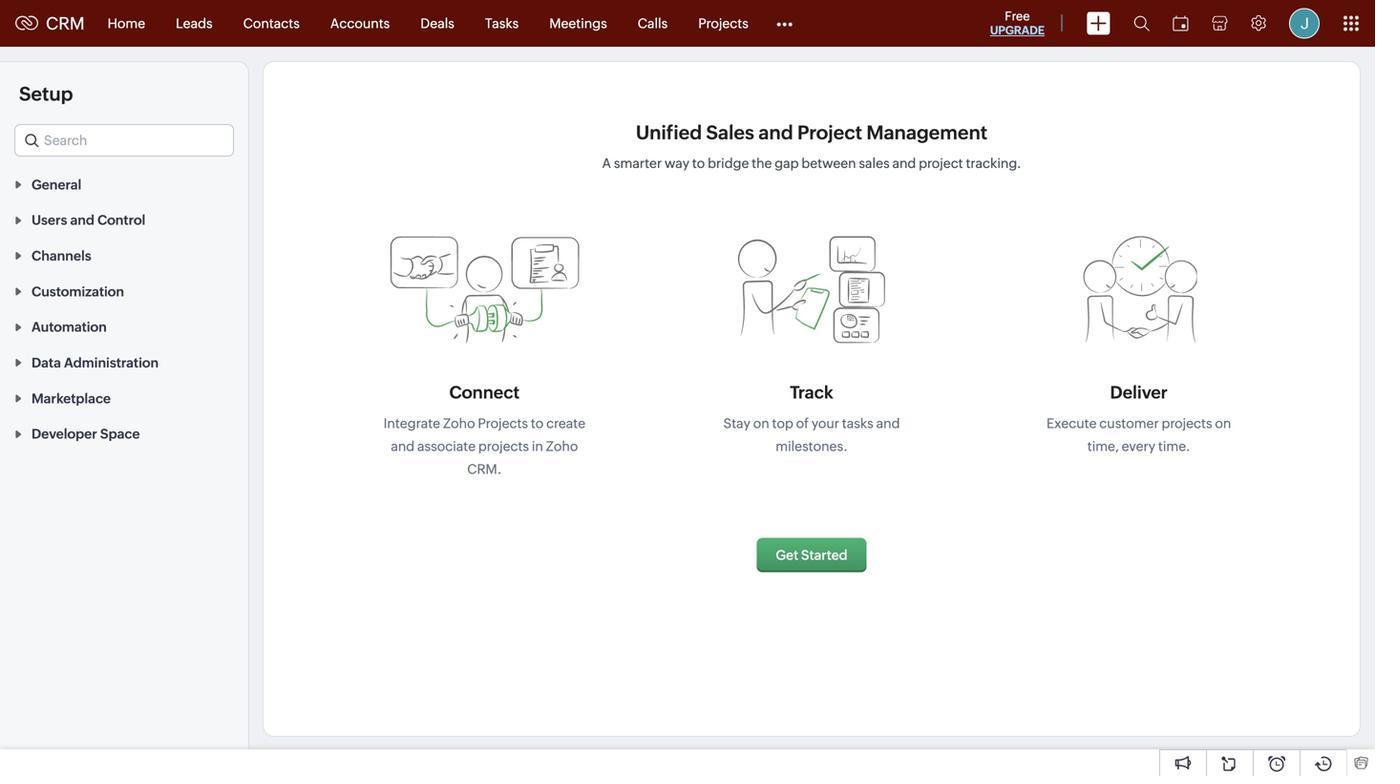 Task type: locate. For each thing, give the bounding box(es) containing it.
accounts link
[[315, 0, 405, 46]]

connect
[[449, 383, 520, 403]]

milestones.
[[776, 439, 848, 454]]

execute customer projects on time, every time.
[[1047, 416, 1232, 454]]

automation
[[32, 320, 107, 335]]

1 horizontal spatial projects
[[1162, 416, 1213, 431]]

projects
[[698, 16, 749, 31], [478, 416, 528, 431]]

every
[[1122, 439, 1156, 454]]

unified
[[636, 122, 702, 144]]

home link
[[92, 0, 161, 46]]

users
[[32, 213, 67, 228]]

on inside stay on top of your tasks and milestones.
[[753, 416, 770, 431]]

zoho down create
[[546, 439, 578, 454]]

of
[[796, 416, 809, 431]]

projects inside integrate zoho projects to create and associate projects in zoho crm.
[[478, 439, 529, 454]]

None field
[[14, 124, 234, 157]]

1 vertical spatial to
[[531, 416, 544, 431]]

0 vertical spatial projects
[[698, 16, 749, 31]]

1 vertical spatial projects
[[478, 416, 528, 431]]

on left top
[[753, 416, 770, 431]]

to for unified sales and project management
[[692, 156, 705, 171]]

project
[[798, 122, 863, 144]]

0 vertical spatial zoho
[[443, 416, 475, 431]]

marketplace
[[32, 391, 111, 406]]

get started button
[[757, 538, 867, 573]]

to inside integrate zoho projects to create and associate projects in zoho crm.
[[531, 416, 544, 431]]

zoho
[[443, 416, 475, 431], [546, 439, 578, 454]]

deals link
[[405, 0, 470, 46]]

1 on from the left
[[753, 416, 770, 431]]

1 horizontal spatial on
[[1215, 416, 1232, 431]]

integrate zoho projects to create and associate projects in zoho crm.
[[384, 416, 586, 477]]

1 vertical spatial projects
[[478, 439, 529, 454]]

0 vertical spatial to
[[692, 156, 705, 171]]

and right tasks
[[876, 416, 900, 431]]

0 horizontal spatial projects
[[478, 416, 528, 431]]

create menu element
[[1076, 0, 1122, 46]]

create
[[546, 416, 586, 431]]

Search text field
[[15, 125, 233, 156]]

to up in
[[531, 416, 544, 431]]

project
[[919, 156, 963, 171]]

home
[[108, 16, 145, 31]]

0 horizontal spatial to
[[531, 416, 544, 431]]

crm link
[[15, 14, 85, 33]]

channels
[[32, 248, 91, 264]]

on
[[753, 416, 770, 431], [1215, 416, 1232, 431]]

leads
[[176, 16, 213, 31]]

1 vertical spatial zoho
[[546, 439, 578, 454]]

projects down connect at the left of page
[[478, 416, 528, 431]]

customization
[[32, 284, 124, 299]]

on inside execute customer projects on time, every time.
[[1215, 416, 1232, 431]]

0 horizontal spatial on
[[753, 416, 770, 431]]

to for connect
[[531, 416, 544, 431]]

meetings link
[[534, 0, 622, 46]]

0 horizontal spatial zoho
[[443, 416, 475, 431]]

accounts
[[330, 16, 390, 31]]

free
[[1005, 9, 1030, 23]]

to right "way"
[[692, 156, 705, 171]]

1 horizontal spatial zoho
[[546, 439, 578, 454]]

in
[[532, 439, 543, 454]]

your
[[812, 416, 840, 431]]

and inside stay on top of your tasks and milestones.
[[876, 416, 900, 431]]

projects link
[[683, 0, 764, 46]]

1 horizontal spatial to
[[692, 156, 705, 171]]

calls
[[638, 16, 668, 31]]

stay on top of your tasks and milestones.
[[724, 416, 900, 454]]

projects left other modules field
[[698, 16, 749, 31]]

Other Modules field
[[764, 8, 805, 39]]

data
[[32, 355, 61, 371]]

to
[[692, 156, 705, 171], [531, 416, 544, 431]]

sales
[[706, 122, 754, 144]]

and
[[759, 122, 793, 144], [893, 156, 916, 171], [70, 213, 94, 228], [876, 416, 900, 431], [391, 439, 415, 454]]

zoho up the associate
[[443, 416, 475, 431]]

projects
[[1162, 416, 1213, 431], [478, 439, 529, 454]]

and down integrate
[[391, 439, 415, 454]]

calendar image
[[1173, 16, 1189, 31]]

gap
[[775, 156, 799, 171]]

on right customer in the bottom right of the page
[[1215, 416, 1232, 431]]

time.
[[1159, 439, 1191, 454]]

0 horizontal spatial projects
[[478, 439, 529, 454]]

channels button
[[0, 238, 248, 273]]

get
[[776, 548, 799, 563]]

control
[[97, 213, 145, 228]]

0 vertical spatial projects
[[1162, 416, 1213, 431]]

crm
[[46, 14, 85, 33]]

developer
[[32, 427, 97, 442]]

customization button
[[0, 273, 248, 309]]

projects up time.
[[1162, 416, 1213, 431]]

projects up crm.
[[478, 439, 529, 454]]

projects inside integrate zoho projects to create and associate projects in zoho crm.
[[478, 416, 528, 431]]

and right the users
[[70, 213, 94, 228]]

users and control button
[[0, 202, 248, 238]]

2 on from the left
[[1215, 416, 1232, 431]]

profile image
[[1289, 8, 1320, 39]]

started
[[801, 548, 848, 563]]

projects inside execute customer projects on time, every time.
[[1162, 416, 1213, 431]]

deals
[[421, 16, 455, 31]]

free upgrade
[[990, 9, 1045, 37]]



Task type: describe. For each thing, give the bounding box(es) containing it.
users and control
[[32, 213, 145, 228]]

the
[[752, 156, 772, 171]]

setup
[[19, 83, 73, 105]]

contacts
[[243, 16, 300, 31]]

a
[[602, 156, 611, 171]]

search image
[[1134, 15, 1150, 32]]

data administration button
[[0, 345, 248, 380]]

track
[[790, 383, 834, 403]]

administration
[[64, 355, 159, 371]]

customer
[[1100, 416, 1159, 431]]

calls link
[[622, 0, 683, 46]]

developer space button
[[0, 416, 248, 451]]

management
[[867, 122, 988, 144]]

get started
[[776, 548, 848, 563]]

way
[[665, 156, 690, 171]]

unified sales and project management
[[636, 122, 988, 144]]

tasks
[[485, 16, 519, 31]]

tasks link
[[470, 0, 534, 46]]

a smarter way to bridge the gap between sales and project tracking.
[[602, 156, 1022, 171]]

between
[[802, 156, 856, 171]]

and right sales
[[893, 156, 916, 171]]

and inside dropdown button
[[70, 213, 94, 228]]

contacts link
[[228, 0, 315, 46]]

stay
[[724, 416, 751, 431]]

crm.
[[467, 462, 502, 477]]

associate
[[417, 439, 476, 454]]

top
[[772, 416, 794, 431]]

data administration
[[32, 355, 159, 371]]

tracking.
[[966, 156, 1022, 171]]

smarter
[[614, 156, 662, 171]]

marketplace button
[[0, 380, 248, 416]]

and up 'gap'
[[759, 122, 793, 144]]

bridge
[[708, 156, 749, 171]]

create menu image
[[1087, 12, 1111, 35]]

general button
[[0, 166, 248, 202]]

search element
[[1122, 0, 1161, 47]]

developer space
[[32, 427, 140, 442]]

deliver
[[1110, 383, 1168, 403]]

integrate
[[384, 416, 440, 431]]

upgrade
[[990, 24, 1045, 37]]

sales
[[859, 156, 890, 171]]

space
[[100, 427, 140, 442]]

execute
[[1047, 416, 1097, 431]]

automation button
[[0, 309, 248, 345]]

time,
[[1088, 439, 1119, 454]]

meetings
[[549, 16, 607, 31]]

and inside integrate zoho projects to create and associate projects in zoho crm.
[[391, 439, 415, 454]]

tasks
[[842, 416, 874, 431]]

profile element
[[1278, 0, 1332, 46]]

leads link
[[161, 0, 228, 46]]

1 horizontal spatial projects
[[698, 16, 749, 31]]

general
[[32, 177, 81, 192]]



Task type: vqa. For each thing, say whether or not it's contained in the screenshot.
Logo
no



